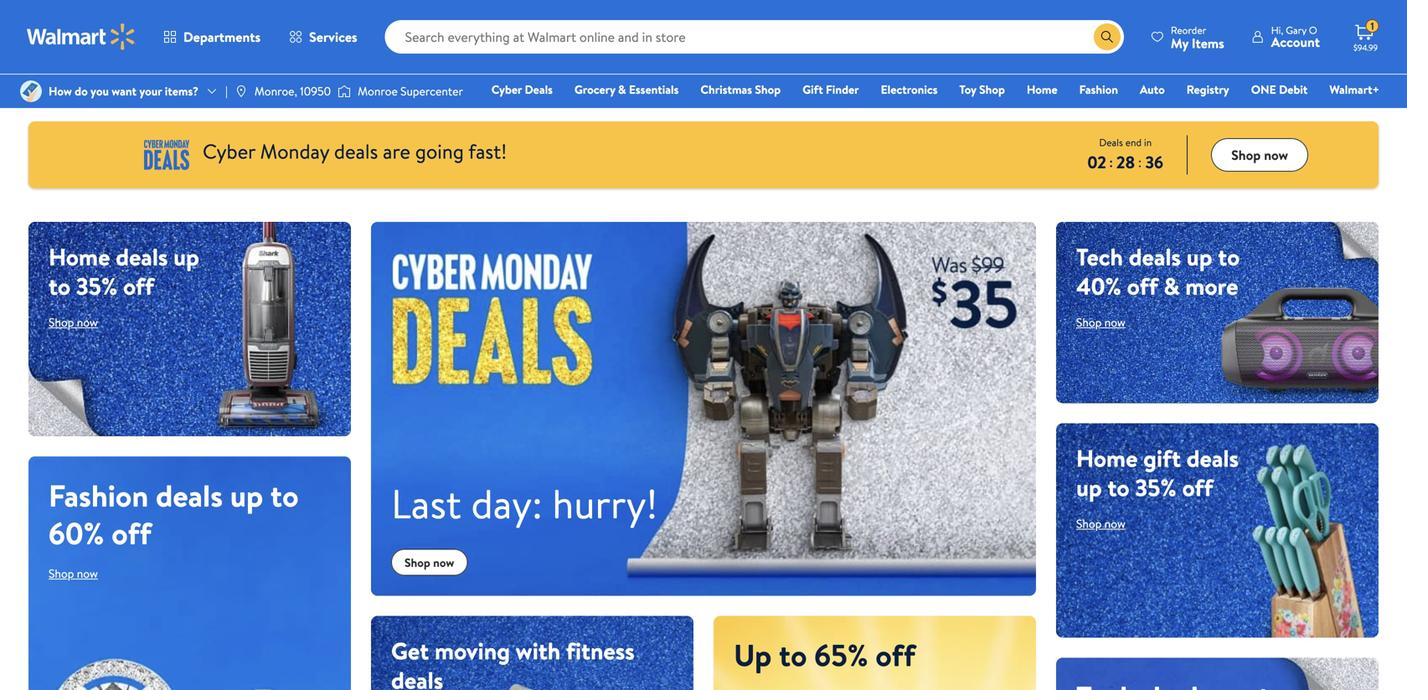 Task type: describe. For each thing, give the bounding box(es) containing it.
toy
[[960, 81, 977, 98]]

with
[[516, 635, 561, 667]]

one debit
[[1251, 81, 1308, 98]]

1
[[1371, 19, 1374, 33]]

1 : from the left
[[1109, 153, 1113, 171]]

walmart plus logo image
[[95, 140, 189, 170]]

cyber deals
[[492, 81, 553, 98]]

to inside "home gift deals up to 35% off"
[[1108, 471, 1130, 504]]

one
[[1251, 81, 1276, 98]]

to for tech deals up to 40% off & more
[[1218, 240, 1240, 273]]

fashion for fashion
[[1079, 81, 1118, 98]]

monroe, 10950
[[255, 83, 331, 99]]

more
[[1186, 270, 1238, 302]]

shop now link for home gift deals up to 35% off
[[1076, 516, 1126, 532]]

now for fashion deals up to 60% off
[[77, 565, 98, 582]]

02
[[1088, 150, 1106, 174]]

christmas shop link
[[693, 80, 788, 98]]

shop now link for fashion deals up to 60% off
[[49, 565, 98, 582]]

cyber deals link
[[484, 80, 560, 98]]

registry link
[[1179, 80, 1237, 98]]

fashion for fashion deals up to 60% off
[[49, 475, 149, 516]]

deals end in 02 : 28 : 36
[[1088, 135, 1164, 174]]

up for home deals up to 35% off
[[174, 240, 199, 273]]

registry
[[1187, 81, 1229, 98]]

now for last day: hurry!
[[433, 554, 454, 571]]

want
[[112, 83, 137, 99]]

grocery & essentials link
[[567, 80, 686, 98]]

how do you want your items?
[[49, 83, 199, 99]]

fitness
[[566, 635, 635, 667]]

gift
[[1144, 442, 1181, 475]]

home link
[[1019, 80, 1065, 98]]

search icon image
[[1101, 30, 1114, 44]]

your
[[139, 83, 162, 99]]

cyber for cyber monday deals are going fast!
[[203, 137, 255, 165]]

40%
[[1076, 270, 1122, 302]]

10950
[[300, 83, 331, 99]]

electronics
[[881, 81, 938, 98]]

35% inside "home gift deals up to 35% off"
[[1135, 471, 1177, 504]]

going
[[415, 137, 464, 165]]

shop now for fashion deals up to 60% off
[[49, 565, 98, 582]]

fashion link
[[1072, 80, 1126, 98]]

tech
[[1076, 240, 1123, 273]]

services button
[[275, 17, 372, 57]]

get
[[391, 635, 429, 667]]

end
[[1126, 135, 1142, 150]]

items
[[1192, 34, 1224, 52]]

gift finder
[[803, 81, 859, 98]]

$94.99
[[1354, 42, 1378, 53]]

shop now for home gift deals up to 35% off
[[1076, 516, 1126, 532]]

home for home gift deals up to 35% off
[[1076, 442, 1138, 475]]

deals inside deals end in 02 : 28 : 36
[[1099, 135, 1123, 150]]

Search search field
[[385, 20, 1124, 54]]

|
[[225, 83, 228, 99]]

2 : from the left
[[1138, 153, 1142, 171]]

day:
[[471, 476, 543, 532]]

reorder
[[1171, 23, 1207, 37]]

hi, gary o account
[[1271, 23, 1320, 51]]

shop now button
[[1211, 138, 1308, 172]]

last
[[391, 476, 462, 532]]

services
[[309, 28, 357, 46]]

items?
[[165, 83, 199, 99]]

last day: hurry!
[[391, 476, 658, 532]]

christmas shop
[[701, 81, 781, 98]]

cyber for cyber deals
[[492, 81, 522, 98]]

28
[[1117, 150, 1135, 174]]

monroe
[[358, 83, 398, 99]]

off for tech deals up to 40% off & more
[[1127, 270, 1158, 302]]

reorder my items
[[1171, 23, 1224, 52]]

now for home deals up to 35% off
[[77, 314, 98, 330]]

gary
[[1286, 23, 1307, 37]]

off for fashion deals up to 60% off
[[112, 512, 152, 554]]

up for tech deals up to 40% off & more
[[1187, 240, 1213, 273]]

shop now link for last day: hurry!
[[391, 549, 468, 576]]

deals inside tech deals up to 40% off & more
[[1129, 240, 1181, 273]]

fast!
[[468, 137, 507, 165]]

cyber monday deals are going fast!
[[203, 137, 507, 165]]

up inside "home gift deals up to 35% off"
[[1076, 471, 1102, 504]]



Task type: locate. For each thing, give the bounding box(es) containing it.
up inside tech deals up to 40% off & more
[[1187, 240, 1213, 273]]

fashion inside fashion deals up to 60% off
[[49, 475, 149, 516]]

& inside tech deals up to 40% off & more
[[1164, 270, 1180, 302]]

0 horizontal spatial &
[[618, 81, 626, 98]]

0 vertical spatial cyber
[[492, 81, 522, 98]]

gift
[[803, 81, 823, 98]]

one debit link
[[1244, 80, 1315, 98]]

1 horizontal spatial 35%
[[1135, 471, 1177, 504]]

1 vertical spatial deals
[[1099, 135, 1123, 150]]

home for home
[[1027, 81, 1058, 98]]

shop now link down last
[[391, 549, 468, 576]]

up
[[734, 634, 772, 676]]

to
[[1218, 240, 1240, 273], [49, 270, 70, 302], [1108, 471, 1130, 504], [271, 475, 299, 516], [779, 634, 807, 676]]

now down "home gift deals up to 35% off"
[[1105, 516, 1126, 532]]

0 horizontal spatial cyber
[[203, 137, 255, 165]]

35% inside home deals up to 35% off
[[76, 270, 117, 302]]

home deals up to 35% off
[[49, 240, 199, 302]]

grocery
[[575, 81, 615, 98]]

deals left grocery
[[525, 81, 553, 98]]

now for tech deals up to 40% off & more
[[1105, 314, 1126, 330]]

1 horizontal spatial &
[[1164, 270, 1180, 302]]

shop inside button
[[1232, 146, 1261, 164]]

0 horizontal spatial :
[[1109, 153, 1113, 171]]

home
[[1027, 81, 1058, 98], [49, 240, 110, 273], [1076, 442, 1138, 475]]

essentials
[[629, 81, 679, 98]]

0 horizontal spatial 35%
[[76, 270, 117, 302]]

are
[[383, 137, 410, 165]]

shop now down one
[[1232, 146, 1288, 164]]

get moving with fitness deals
[[391, 635, 635, 690]]

& right grocery
[[618, 81, 626, 98]]

auto link
[[1133, 80, 1173, 98]]

65%
[[814, 634, 868, 676]]

shop now down home deals up to 35% off
[[49, 314, 98, 330]]

shop now link down home deals up to 35% off
[[49, 314, 98, 330]]

walmart+
[[1330, 81, 1380, 98]]

2 horizontal spatial home
[[1076, 442, 1138, 475]]

up to 65% off
[[734, 634, 916, 676]]

fashion deals up to 60% off
[[49, 475, 299, 554]]

off inside fashion deals up to 60% off
[[112, 512, 152, 554]]

shop now link down 40%
[[1076, 314, 1126, 330]]

hi,
[[1271, 23, 1284, 37]]

now for home gift deals up to 35% off
[[1105, 516, 1126, 532]]

Walmart Site-Wide search field
[[385, 20, 1124, 54]]

1 vertical spatial &
[[1164, 270, 1180, 302]]

 image right |
[[234, 85, 248, 98]]

0 vertical spatial &
[[618, 81, 626, 98]]

deals inside home deals up to 35% off
[[116, 240, 168, 273]]

gift finder link
[[795, 80, 867, 98]]

now down 60%
[[77, 565, 98, 582]]

shop now link for home deals up to 35% off
[[49, 314, 98, 330]]

& left more at the top of the page
[[1164, 270, 1180, 302]]

tech deals up to 40% off & more
[[1076, 240, 1240, 302]]

up for fashion deals up to 60% off
[[230, 475, 263, 516]]

finder
[[826, 81, 859, 98]]

shop now down 40%
[[1076, 314, 1126, 330]]

off
[[123, 270, 154, 302], [1127, 270, 1158, 302], [1182, 471, 1213, 504], [112, 512, 152, 554], [876, 634, 916, 676]]

hurry!
[[552, 476, 658, 532]]

 image
[[338, 83, 351, 100]]

1 vertical spatial home
[[49, 240, 110, 273]]

shop now
[[1232, 146, 1288, 164], [49, 314, 98, 330], [1076, 314, 1126, 330], [1076, 516, 1126, 532], [405, 554, 454, 571], [49, 565, 98, 582]]

1 horizontal spatial home
[[1027, 81, 1058, 98]]

now down home deals up to 35% off
[[77, 314, 98, 330]]

0 horizontal spatial home
[[49, 240, 110, 273]]

shop now down 60%
[[49, 565, 98, 582]]

now down 40%
[[1105, 314, 1126, 330]]

home inside home deals up to 35% off
[[49, 240, 110, 273]]

 image
[[20, 80, 42, 102], [234, 85, 248, 98]]

up inside home deals up to 35% off
[[174, 240, 199, 273]]

1 horizontal spatial deals
[[1099, 135, 1123, 150]]

deals inside "home gift deals up to 35% off"
[[1187, 442, 1239, 475]]

monroe,
[[255, 83, 297, 99]]

0 horizontal spatial  image
[[20, 80, 42, 102]]

deals
[[525, 81, 553, 98], [1099, 135, 1123, 150]]

: right 28
[[1138, 153, 1142, 171]]

0 vertical spatial deals
[[525, 81, 553, 98]]

to inside tech deals up to 40% off & more
[[1218, 240, 1240, 273]]

1 horizontal spatial :
[[1138, 153, 1142, 171]]

 image for how do you want your items?
[[20, 80, 42, 102]]

: right 02
[[1109, 153, 1113, 171]]

shop now link down "home gift deals up to 35% off"
[[1076, 516, 1126, 532]]

off inside tech deals up to 40% off & more
[[1127, 270, 1158, 302]]

off inside "home gift deals up to 35% off"
[[1182, 471, 1213, 504]]

shop now for tech deals up to 40% off & more
[[1076, 314, 1126, 330]]

cyber
[[492, 81, 522, 98], [203, 137, 255, 165]]

cyber up fast!
[[492, 81, 522, 98]]

deals inside fashion deals up to 60% off
[[156, 475, 223, 516]]

you
[[91, 83, 109, 99]]

monroe supercenter
[[358, 83, 463, 99]]

up
[[174, 240, 199, 273], [1187, 240, 1213, 273], [1076, 471, 1102, 504], [230, 475, 263, 516]]

christmas
[[701, 81, 752, 98]]

now
[[1264, 146, 1288, 164], [77, 314, 98, 330], [1105, 314, 1126, 330], [1105, 516, 1126, 532], [433, 554, 454, 571], [77, 565, 98, 582]]

cyber down |
[[203, 137, 255, 165]]

monday
[[260, 137, 329, 165]]

auto
[[1140, 81, 1165, 98]]

36
[[1145, 150, 1164, 174]]

now inside button
[[1264, 146, 1288, 164]]

shop now link
[[49, 314, 98, 330], [1076, 314, 1126, 330], [1076, 516, 1126, 532], [391, 549, 468, 576], [49, 565, 98, 582]]

0 vertical spatial 35%
[[76, 270, 117, 302]]

o
[[1309, 23, 1317, 37]]

shop now for last day: hurry!
[[405, 554, 454, 571]]

 image left how
[[20, 80, 42, 102]]

deals inside get moving with fitness deals
[[391, 664, 443, 690]]

off for home deals up to 35% off
[[123, 270, 154, 302]]

do
[[75, 83, 88, 99]]

shop
[[755, 81, 781, 98], [979, 81, 1005, 98], [1232, 146, 1261, 164], [49, 314, 74, 330], [1076, 314, 1102, 330], [1076, 516, 1102, 532], [405, 554, 430, 571], [49, 565, 74, 582]]

shop now down "home gift deals up to 35% off"
[[1076, 516, 1126, 532]]

1 vertical spatial fashion
[[49, 475, 149, 516]]

departments
[[183, 28, 261, 46]]

1 vertical spatial cyber
[[203, 137, 255, 165]]

now down one debit
[[1264, 146, 1288, 164]]

home inside "home gift deals up to 35% off"
[[1076, 442, 1138, 475]]

 image for monroe, 10950
[[234, 85, 248, 98]]

deals
[[334, 137, 378, 165], [116, 240, 168, 273], [1129, 240, 1181, 273], [1187, 442, 1239, 475], [156, 475, 223, 516], [391, 664, 443, 690]]

home gift deals up to 35% off
[[1076, 442, 1239, 504]]

to inside home deals up to 35% off
[[49, 270, 70, 302]]

debit
[[1279, 81, 1308, 98]]

supercenter
[[401, 83, 463, 99]]

fashion
[[1079, 81, 1118, 98], [49, 475, 149, 516]]

toy shop link
[[952, 80, 1013, 98]]

up inside fashion deals up to 60% off
[[230, 475, 263, 516]]

35%
[[76, 270, 117, 302], [1135, 471, 1177, 504]]

off inside home deals up to 35% off
[[123, 270, 154, 302]]

&
[[618, 81, 626, 98], [1164, 270, 1180, 302]]

0 horizontal spatial fashion
[[49, 475, 149, 516]]

1 horizontal spatial fashion
[[1079, 81, 1118, 98]]

:
[[1109, 153, 1113, 171], [1138, 153, 1142, 171]]

moving
[[435, 635, 510, 667]]

toy shop
[[960, 81, 1005, 98]]

1 horizontal spatial cyber
[[492, 81, 522, 98]]

shop now inside button
[[1232, 146, 1288, 164]]

walmart+ link
[[1322, 80, 1387, 98]]

how
[[49, 83, 72, 99]]

60%
[[49, 512, 104, 554]]

grocery & essentials
[[575, 81, 679, 98]]

0 horizontal spatial deals
[[525, 81, 553, 98]]

electronics link
[[873, 80, 945, 98]]

1 horizontal spatial  image
[[234, 85, 248, 98]]

shop now link down 60%
[[49, 565, 98, 582]]

departments button
[[149, 17, 275, 57]]

deals inside cyber deals link
[[525, 81, 553, 98]]

walmart image
[[27, 23, 136, 50]]

to for home deals up to 35% off
[[49, 270, 70, 302]]

1 vertical spatial 35%
[[1135, 471, 1177, 504]]

account
[[1271, 33, 1320, 51]]

now down last
[[433, 554, 454, 571]]

0 vertical spatial fashion
[[1079, 81, 1118, 98]]

2 vertical spatial home
[[1076, 442, 1138, 475]]

0 vertical spatial home
[[1027, 81, 1058, 98]]

shop now down last
[[405, 554, 454, 571]]

to for fashion deals up to 60% off
[[271, 475, 299, 516]]

shop now for home deals up to 35% off
[[49, 314, 98, 330]]

home for home deals up to 35% off
[[49, 240, 110, 273]]

shop now link for tech deals up to 40% off & more
[[1076, 314, 1126, 330]]

deals left end
[[1099, 135, 1123, 150]]

in
[[1144, 135, 1152, 150]]

to inside fashion deals up to 60% off
[[271, 475, 299, 516]]

my
[[1171, 34, 1189, 52]]



Task type: vqa. For each thing, say whether or not it's contained in the screenshot.
Spa & Relaxation
no



